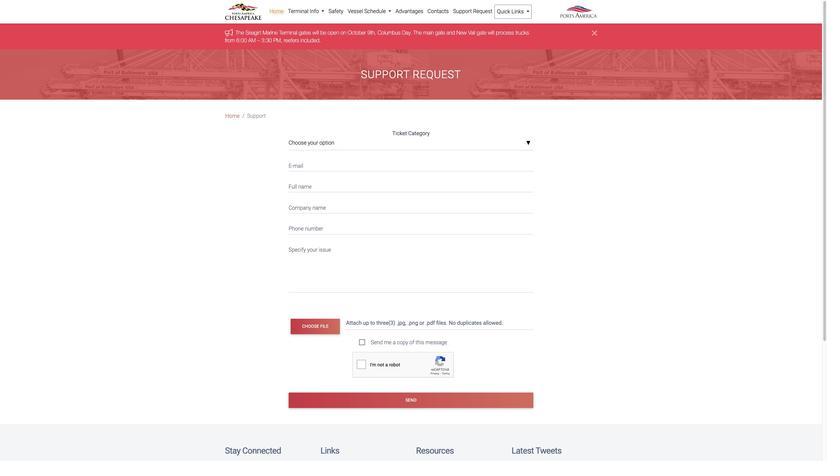 Task type: describe. For each thing, give the bounding box(es) containing it.
process
[[496, 30, 514, 36]]

2 the from the left
[[414, 30, 422, 36]]

phone
[[289, 226, 304, 232]]

company
[[289, 205, 312, 211]]

choose file
[[302, 324, 329, 329]]

resources
[[416, 446, 454, 456]]

main
[[424, 30, 434, 36]]

category
[[409, 130, 430, 137]]

2 horizontal spatial support
[[453, 8, 472, 14]]

safety
[[329, 8, 344, 14]]

Attach up to three(3) .jpg, .png or .pdf files. No duplicates allowed. text field
[[346, 317, 535, 330]]

quick links link
[[495, 5, 532, 19]]

pm,
[[274, 37, 283, 43]]

quick links
[[497, 8, 526, 15]]

2 vertical spatial support
[[247, 113, 266, 119]]

latest
[[512, 446, 534, 456]]

columbus
[[378, 30, 401, 36]]

the seagirt marine terminal gates will be open on october 9th, columbus day. the main gate and new vail gate will process trucks from 6:00 am – 3:30 pm, reefers included.
[[225, 30, 529, 43]]

terminal info
[[288, 8, 320, 14]]

terminal info link
[[286, 5, 327, 18]]

1 will from the left
[[313, 30, 319, 36]]

0 vertical spatial request
[[474, 8, 493, 14]]

2 will from the left
[[488, 30, 495, 36]]

1 vertical spatial links
[[321, 446, 340, 456]]

connected
[[243, 446, 281, 456]]

your for choose
[[308, 140, 318, 146]]

issue
[[319, 247, 331, 253]]

message
[[426, 339, 447, 345]]

support request link
[[451, 5, 495, 18]]

send
[[406, 398, 417, 403]]

specify your issue
[[289, 247, 331, 253]]

vessel schedule
[[348, 8, 388, 14]]

me
[[384, 339, 392, 345]]

marine
[[263, 30, 278, 36]]

day.
[[402, 30, 412, 36]]

contacts link
[[426, 5, 451, 18]]

full name
[[289, 184, 312, 190]]

reefers
[[284, 37, 299, 43]]

safety link
[[327, 5, 346, 18]]

–
[[257, 37, 260, 43]]

on
[[341, 30, 347, 36]]

choose your option
[[289, 140, 335, 146]]

ticket
[[393, 130, 407, 137]]

1 vertical spatial request
[[413, 68, 462, 81]]

number
[[305, 226, 323, 232]]

the seagirt marine terminal gates will be open on october 9th, columbus day. the main gate and new vail gate will process trucks from 6:00 am – 3:30 pm, reefers included. alert
[[0, 24, 823, 49]]

e-mail
[[289, 163, 304, 169]]

home for the leftmost home link
[[225, 113, 240, 119]]

and
[[447, 30, 455, 36]]

0 horizontal spatial home link
[[225, 112, 240, 120]]

info
[[310, 8, 319, 14]]

vessel schedule link
[[346, 5, 394, 18]]

tweets
[[536, 446, 562, 456]]

your for specify
[[307, 247, 318, 253]]

2 gate from the left
[[477, 30, 487, 36]]

1 vertical spatial support request
[[361, 68, 462, 81]]



Task type: locate. For each thing, give the bounding box(es) containing it.
october
[[348, 30, 366, 36]]

1 vertical spatial home link
[[225, 112, 240, 120]]

3:30
[[262, 37, 272, 43]]

1 vertical spatial choose
[[302, 324, 319, 329]]

the
[[236, 30, 244, 36], [414, 30, 422, 36]]

0 vertical spatial home link
[[267, 5, 286, 18]]

0 vertical spatial support request
[[453, 8, 493, 14]]

0 horizontal spatial will
[[313, 30, 319, 36]]

0 vertical spatial support
[[453, 8, 472, 14]]

phone number
[[289, 226, 323, 232]]

send me a copy of this message
[[371, 339, 447, 345]]

from
[[225, 37, 235, 43]]

am
[[248, 37, 256, 43]]

seagirt
[[246, 30, 261, 36]]

Specify your issue text field
[[289, 242, 534, 292]]

1 horizontal spatial the
[[414, 30, 422, 36]]

name right the company
[[313, 205, 326, 211]]

trucks
[[516, 30, 529, 36]]

gates
[[299, 30, 311, 36]]

send
[[371, 339, 383, 345]]

support
[[453, 8, 472, 14], [361, 68, 410, 81], [247, 113, 266, 119]]

name for company name
[[313, 205, 326, 211]]

0 vertical spatial terminal
[[288, 8, 309, 14]]

name
[[299, 184, 312, 190], [313, 205, 326, 211]]

be
[[321, 30, 326, 36]]

send button
[[289, 392, 534, 408]]

your
[[308, 140, 318, 146], [307, 247, 318, 253]]

the seagirt marine terminal gates will be open on october 9th, columbus day. the main gate and new vail gate will process trucks from 6:00 am – 3:30 pm, reefers included. link
[[225, 30, 529, 43]]

1 vertical spatial terminal
[[279, 30, 297, 36]]

contacts
[[428, 8, 449, 14]]

1 vertical spatial name
[[313, 205, 326, 211]]

a
[[393, 339, 396, 345]]

0 vertical spatial home
[[270, 8, 284, 14]]

close image
[[593, 29, 598, 37]]

0 vertical spatial your
[[308, 140, 318, 146]]

support request
[[453, 8, 493, 14], [361, 68, 462, 81]]

1 horizontal spatial links
[[512, 8, 524, 15]]

stay connected
[[225, 446, 281, 456]]

E-mail email field
[[289, 158, 534, 171]]

9th,
[[368, 30, 376, 36]]

0 horizontal spatial request
[[413, 68, 462, 81]]

your left option
[[308, 140, 318, 146]]

gate right vail
[[477, 30, 487, 36]]

bullhorn image
[[225, 29, 236, 36]]

1 vertical spatial home
[[225, 113, 240, 119]]

company name
[[289, 205, 326, 211]]

terminal inside "the seagirt marine terminal gates will be open on october 9th, columbus day. the main gate and new vail gate will process trucks from 6:00 am – 3:30 pm, reefers included."
[[279, 30, 297, 36]]

1 horizontal spatial name
[[313, 205, 326, 211]]

mail
[[293, 163, 304, 169]]

latest tweets
[[512, 446, 562, 456]]

Company name text field
[[289, 200, 534, 213]]

quick
[[497, 8, 511, 15]]

0 vertical spatial name
[[299, 184, 312, 190]]

6:00
[[237, 37, 247, 43]]

specify
[[289, 247, 306, 253]]

full
[[289, 184, 297, 190]]

the up 6:00
[[236, 30, 244, 36]]

0 vertical spatial choose
[[289, 140, 307, 146]]

0 vertical spatial links
[[512, 8, 524, 15]]

choose left file
[[302, 324, 319, 329]]

name right full
[[299, 184, 312, 190]]

choose up mail
[[289, 140, 307, 146]]

will left the process
[[488, 30, 495, 36]]

choose for choose file
[[302, 324, 319, 329]]

0 horizontal spatial gate
[[436, 30, 445, 36]]

home for the top home link
[[270, 8, 284, 14]]

1 horizontal spatial gate
[[477, 30, 487, 36]]

Full name text field
[[289, 179, 534, 192]]

1 horizontal spatial will
[[488, 30, 495, 36]]

vail
[[469, 30, 476, 36]]

this
[[416, 339, 425, 345]]

0 horizontal spatial links
[[321, 446, 340, 456]]

terminal
[[288, 8, 309, 14], [279, 30, 297, 36]]

will
[[313, 30, 319, 36], [488, 30, 495, 36]]

schedule
[[365, 8, 386, 14]]

option
[[320, 140, 335, 146]]

new
[[457, 30, 467, 36]]

choose for choose your option
[[289, 140, 307, 146]]

the right day.
[[414, 30, 422, 36]]

home link
[[267, 5, 286, 18], [225, 112, 240, 120]]

1 horizontal spatial support
[[361, 68, 410, 81]]

gate
[[436, 30, 445, 36], [477, 30, 487, 36]]

1 horizontal spatial home link
[[267, 5, 286, 18]]

1 horizontal spatial request
[[474, 8, 493, 14]]

1 vertical spatial your
[[307, 247, 318, 253]]

ticket category
[[393, 130, 430, 137]]

terminal left info
[[288, 8, 309, 14]]

name for full name
[[299, 184, 312, 190]]

copy
[[397, 339, 409, 345]]

1 vertical spatial support
[[361, 68, 410, 81]]

will left "be"
[[313, 30, 319, 36]]

gate left and
[[436, 30, 445, 36]]

▼
[[527, 140, 531, 146]]

links
[[512, 8, 524, 15], [321, 446, 340, 456]]

0 horizontal spatial the
[[236, 30, 244, 36]]

your left issue
[[307, 247, 318, 253]]

open
[[328, 30, 339, 36]]

request
[[474, 8, 493, 14], [413, 68, 462, 81]]

choose
[[289, 140, 307, 146], [302, 324, 319, 329]]

0 horizontal spatial support
[[247, 113, 266, 119]]

e-
[[289, 163, 293, 169]]

advantages link
[[394, 5, 426, 18]]

vessel
[[348, 8, 363, 14]]

of
[[410, 339, 415, 345]]

1 horizontal spatial home
[[270, 8, 284, 14]]

1 gate from the left
[[436, 30, 445, 36]]

Phone number text field
[[289, 221, 534, 234]]

home
[[270, 8, 284, 14], [225, 113, 240, 119]]

0 horizontal spatial home
[[225, 113, 240, 119]]

1 the from the left
[[236, 30, 244, 36]]

0 horizontal spatial name
[[299, 184, 312, 190]]

advantages
[[396, 8, 424, 14]]

stay
[[225, 446, 241, 456]]

included.
[[301, 37, 321, 43]]

file
[[320, 324, 329, 329]]

terminal up reefers
[[279, 30, 297, 36]]



Task type: vqa. For each thing, say whether or not it's contained in the screenshot.
Urgent Messages LINK
no



